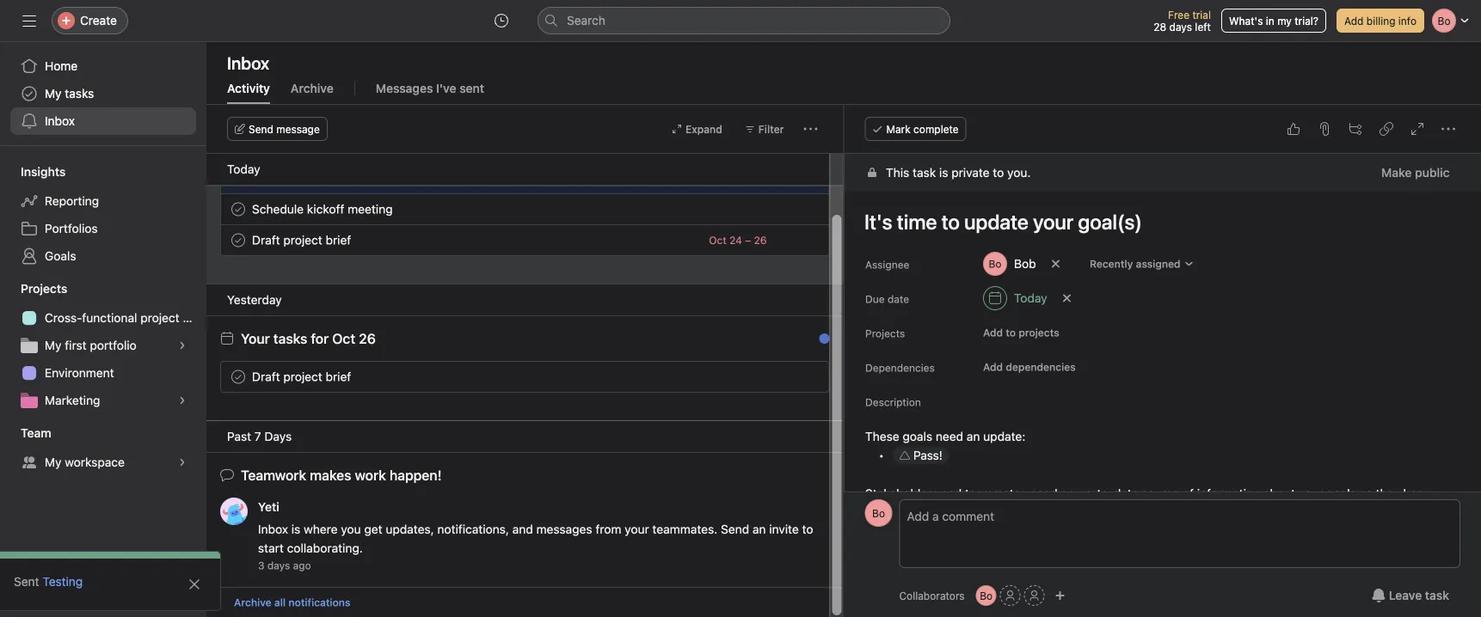 Task type: describe. For each thing, give the bounding box(es) containing it.
left
[[1195, 21, 1211, 33]]

projects
[[1018, 327, 1059, 339]]

–
[[745, 234, 751, 246]]

you
[[341, 523, 361, 537]]

draft project brief for completed checkbox at the bottom left of the page
[[252, 370, 351, 384]]

to left you. on the top right of page
[[992, 166, 1004, 180]]

add billing info button
[[1337, 9, 1424, 33]]

these goals need an update:
[[865, 430, 1025, 444]]

send message
[[249, 123, 320, 135]]

completed image
[[228, 367, 249, 387]]

to-
[[1097, 487, 1113, 501]]

24
[[729, 234, 742, 246]]

cross-
[[45, 311, 82, 325]]

time
[[272, 171, 296, 185]]

to right time
[[300, 171, 311, 185]]

know
[[1403, 487, 1432, 501]]

messages i've sent link
[[376, 81, 484, 104]]

goals link
[[10, 243, 196, 270]]

so
[[1359, 487, 1372, 501]]

pass! button
[[892, 447, 949, 464]]

is for private
[[939, 166, 948, 180]]

and inside yeti inbox is where you get updates, notifications, and messages from your teammates. send an invite to start collaborating. 3 days ago
[[512, 523, 533, 537]]

0 horizontal spatial oct
[[332, 331, 355, 347]]

mark complete button
[[865, 117, 966, 141]]

invite
[[769, 523, 799, 537]]

date inside stakeholders and teammates need an up-to-date source of information about your goals so they know you're on track, have what they need to update their own goals, and can resolve issues that need attention.
[[1113, 487, 1138, 501]]

portfolios
[[45, 221, 98, 236]]

search
[[567, 13, 605, 28]]

is for where
[[291, 523, 300, 537]]

yesterday
[[227, 293, 282, 307]]

it's
[[252, 171, 269, 185]]

about
[[1263, 487, 1295, 501]]

draft project brief for draft's completed option
[[252, 233, 351, 247]]

days inside free trial 28 days left
[[1169, 21, 1192, 33]]

expand
[[686, 123, 722, 135]]

archive notification image
[[811, 336, 824, 350]]

have
[[955, 506, 981, 520]]

leave task button
[[1360, 581, 1460, 612]]

inbox inside global element
[[45, 114, 75, 128]]

recently assigned
[[1089, 258, 1180, 270]]

dependencies
[[865, 362, 934, 374]]

information
[[1197, 487, 1260, 501]]

projects inside projects dropdown button
[[21, 282, 67, 296]]

insights button
[[0, 163, 66, 181]]

due date
[[865, 293, 909, 305]]

public
[[1414, 166, 1449, 180]]

remove assignee image
[[1050, 259, 1061, 269]]

an inside yeti inbox is where you get updates, notifications, and messages from your teammates. send an invite to start collaborating. 3 days ago
[[753, 523, 766, 537]]

oct 24 – 26 button
[[709, 234, 767, 246]]

start
[[258, 541, 284, 556]]

see details, marketing image
[[177, 396, 188, 406]]

my first portfolio link
[[10, 332, 196, 360]]

1 horizontal spatial they
[[1375, 487, 1400, 501]]

stakeholders and teammates need an up-to-date source of information about your goals so they know you're on track, have what they need to update their own goals, and can resolve issues that need attention.
[[865, 487, 1435, 539]]

this
[[885, 166, 909, 180]]

on
[[903, 506, 917, 520]]

create button
[[52, 7, 128, 34]]

Task Name text field
[[853, 202, 1460, 242]]

track,
[[920, 506, 951, 520]]

0 horizontal spatial 26
[[359, 331, 376, 347]]

Completed checkbox
[[228, 367, 249, 387]]

kickoff
[[307, 202, 344, 216]]

schedule kickoff meeting
[[252, 202, 393, 216]]

tasks for your
[[273, 331, 307, 347]]

that
[[1349, 506, 1371, 520]]

my
[[1277, 15, 1292, 27]]

add to projects button
[[975, 321, 1067, 345]]

it's time to update your goal(s)
[[252, 171, 423, 185]]

task for this
[[912, 166, 936, 180]]

completed checkbox for schedule
[[228, 199, 249, 220]]

make public
[[1381, 166, 1449, 180]]

my tasks link
[[10, 80, 196, 108]]

update:
[[983, 430, 1025, 444]]

cross-functional project plan link
[[10, 304, 206, 332]]

testing
[[42, 575, 83, 589]]

completed checkbox for draft
[[228, 230, 249, 251]]

schedule
[[252, 202, 304, 216]]

collaborating.
[[287, 541, 363, 556]]

add dependencies button
[[975, 355, 1083, 379]]

workspace
[[65, 455, 125, 470]]

0 horizontal spatial date
[[887, 293, 909, 305]]

up-
[[1077, 487, 1097, 501]]

my for my first portfolio
[[45, 338, 62, 353]]

add or remove collaborators image
[[1055, 591, 1065, 601]]

reporting link
[[10, 188, 196, 215]]

of
[[1182, 487, 1193, 501]]

past
[[227, 430, 251, 444]]

1 vertical spatial bo
[[980, 590, 993, 602]]

add for add to projects
[[983, 327, 1002, 339]]

completed image for schedule
[[228, 199, 249, 220]]

activity link
[[227, 81, 270, 104]]

1 draft from the top
[[252, 233, 280, 247]]

leave task
[[1389, 589, 1449, 603]]

inbox inside yeti inbox is where you get updates, notifications, and messages from your teammates. send an invite to start collaborating. 3 days ago
[[258, 523, 288, 537]]

to inside yeti inbox is where you get updates, notifications, and messages from your teammates. send an invite to start collaborating. 3 days ago
[[802, 523, 813, 537]]

1 horizontal spatial bo button
[[976, 586, 997, 606]]

projects inside it's time to update your goal(s) dialog
[[865, 328, 905, 340]]

teamwork makes work happen!
[[241, 467, 442, 484]]

your inside yeti inbox is where you get updates, notifications, and messages from your teammates. send an invite to start collaborating. 3 days ago
[[625, 523, 649, 537]]

my for my tasks
[[45, 86, 62, 101]]

description
[[865, 397, 921, 409]]

0 vertical spatial bo
[[872, 507, 885, 519]]

portfolio
[[90, 338, 137, 353]]

see details, my workspace image
[[177, 458, 188, 468]]

0 vertical spatial 26
[[754, 234, 767, 246]]

free trial 28 days left
[[1154, 9, 1211, 33]]

my for my workspace
[[45, 455, 62, 470]]

task for leave
[[1425, 589, 1449, 603]]

teamwork
[[241, 467, 306, 484]]

home
[[45, 59, 78, 73]]

team
[[21, 426, 51, 440]]

more actions for this task image
[[1442, 122, 1455, 136]]

archive all notifications
[[234, 597, 350, 609]]

your inside stakeholders and teammates need an up-to-date source of information about your goals so they know you're on track, have what they need to update their own goals, and can resolve issues that need attention.
[[1298, 487, 1323, 501]]

what's
[[1229, 15, 1263, 27]]

recently assigned button
[[1082, 252, 1202, 276]]

make public button
[[1370, 157, 1460, 188]]

search list box
[[538, 7, 950, 34]]



Task type: vqa. For each thing, say whether or not it's contained in the screenshot.
more actions for this task icon
yes



Task type: locate. For each thing, give the bounding box(es) containing it.
0 horizontal spatial archive
[[234, 597, 271, 609]]

0 horizontal spatial today
[[227, 162, 260, 176]]

and left messages
[[512, 523, 533, 537]]

brief for draft's completed option
[[326, 233, 351, 247]]

0 vertical spatial bo button
[[865, 500, 892, 527]]

2 vertical spatial and
[[512, 523, 533, 537]]

Completed checkbox
[[228, 168, 249, 189], [228, 199, 249, 220], [228, 230, 249, 251]]

task right leave
[[1425, 589, 1449, 603]]

2 draft from the top
[[252, 370, 280, 384]]

0 vertical spatial brief
[[326, 233, 351, 247]]

from
[[596, 523, 621, 537]]

bo up attention.
[[872, 507, 885, 519]]

archive left all
[[234, 597, 271, 609]]

is inside it's time to update your goal(s) dialog
[[939, 166, 948, 180]]

2 horizontal spatial your
[[1298, 487, 1323, 501]]

my inside global element
[[45, 86, 62, 101]]

insights
[[21, 165, 66, 179]]

2 horizontal spatial an
[[1060, 487, 1074, 501]]

26 right for
[[359, 331, 376, 347]]

task inside 'button'
[[1425, 589, 1449, 603]]

days right 3
[[267, 560, 290, 572]]

1 vertical spatial date
[[1113, 487, 1138, 501]]

marketing link
[[10, 387, 196, 415]]

0 vertical spatial today
[[227, 162, 260, 176]]

your tasks for oct 26 link
[[241, 331, 376, 347]]

0 horizontal spatial an
[[753, 523, 766, 537]]

your up meeting
[[356, 171, 381, 185]]

full screen image
[[1411, 122, 1424, 136]]

recently
[[1089, 258, 1133, 270]]

an left "up-"
[[1060, 487, 1074, 501]]

collaborators
[[899, 590, 965, 602]]

1 completed image from the top
[[228, 168, 249, 189]]

28
[[1154, 21, 1166, 33]]

description document
[[846, 427, 1460, 618]]

see details, my first portfolio image
[[177, 341, 188, 351]]

add left billing
[[1344, 15, 1364, 27]]

to left projects
[[1005, 327, 1015, 339]]

bo right collaborators
[[980, 590, 993, 602]]

project for draft's completed option
[[283, 233, 322, 247]]

1 horizontal spatial your
[[625, 523, 649, 537]]

draft project brief down your tasks for oct 26 link
[[252, 370, 351, 384]]

bob button
[[975, 249, 1043, 280]]

0 vertical spatial date
[[887, 293, 909, 305]]

update down "to-"
[[1087, 506, 1126, 520]]

project left plan
[[140, 311, 179, 325]]

more actions image
[[804, 122, 818, 136]]

1 vertical spatial projects
[[865, 328, 905, 340]]

0 vertical spatial is
[[939, 166, 948, 180]]

home link
[[10, 52, 196, 80]]

get
[[364, 523, 382, 537]]

0 vertical spatial your
[[356, 171, 381, 185]]

0 vertical spatial archive
[[291, 81, 334, 95]]

oct
[[709, 234, 727, 246], [332, 331, 355, 347]]

2 vertical spatial completed checkbox
[[228, 230, 249, 251]]

update up kickoff
[[314, 171, 353, 185]]

0 horizontal spatial tasks
[[65, 86, 94, 101]]

invite button
[[16, 580, 90, 611]]

2 vertical spatial add
[[983, 361, 1002, 373]]

is inside yeti inbox is where you get updates, notifications, and messages from your teammates. send an invite to start collaborating. 3 days ago
[[291, 523, 300, 537]]

0 vertical spatial update
[[314, 171, 353, 185]]

team button
[[0, 425, 51, 442]]

what's in my trial?
[[1229, 15, 1318, 27]]

send inside yeti inbox is where you get updates, notifications, and messages from your teammates. send an invite to start collaborating. 3 days ago
[[721, 523, 749, 537]]

search button
[[538, 7, 950, 34]]

private
[[951, 166, 989, 180]]

1 vertical spatial days
[[267, 560, 290, 572]]

my
[[45, 86, 62, 101], [45, 338, 62, 353], [45, 455, 62, 470]]

add down today dropdown button
[[983, 327, 1002, 339]]

send left invite
[[721, 523, 749, 537]]

oct left 24
[[709, 234, 727, 246]]

meeting
[[348, 202, 393, 216]]

1 vertical spatial oct
[[332, 331, 355, 347]]

1 vertical spatial goals
[[1326, 487, 1356, 501]]

issues
[[1311, 506, 1346, 520]]

task right this
[[912, 166, 936, 180]]

today button
[[975, 283, 1055, 314]]

completed checkbox left schedule
[[228, 199, 249, 220]]

my workspace link
[[10, 449, 196, 476]]

1 vertical spatial 26
[[359, 331, 376, 347]]

to inside stakeholders and teammates need an up-to-date source of information about your goals so they know you're on track, have what they need to update their own goals, and can resolve issues that need attention.
[[1073, 506, 1084, 520]]

project down schedule kickoff meeting
[[283, 233, 322, 247]]

0 vertical spatial draft
[[252, 233, 280, 247]]

oct right for
[[332, 331, 355, 347]]

0 horizontal spatial task
[[912, 166, 936, 180]]

where
[[304, 523, 338, 537]]

your right from at the bottom
[[625, 523, 649, 537]]

1 vertical spatial completed image
[[228, 199, 249, 220]]

2 completed image from the top
[[228, 199, 249, 220]]

main content containing this task is private to you.
[[844, 154, 1481, 618]]

1 vertical spatial archive
[[234, 597, 271, 609]]

1 vertical spatial bo button
[[976, 586, 997, 606]]

2 my from the top
[[45, 338, 62, 353]]

these
[[865, 430, 899, 444]]

oct 24 – 26
[[709, 234, 767, 246]]

0 horizontal spatial your
[[356, 171, 381, 185]]

tasks left for
[[273, 331, 307, 347]]

they right what
[[1014, 506, 1039, 520]]

teammates.
[[652, 523, 718, 537]]

sent
[[14, 575, 39, 589]]

1 brief from the top
[[326, 233, 351, 247]]

completed image
[[228, 168, 249, 189], [228, 199, 249, 220], [228, 230, 249, 251]]

date right due
[[887, 293, 909, 305]]

add for add dependencies
[[983, 361, 1002, 373]]

need up pass! link
[[935, 430, 963, 444]]

bo button left on
[[865, 500, 892, 527]]

projects
[[21, 282, 67, 296], [865, 328, 905, 340]]

2 vertical spatial completed image
[[228, 230, 249, 251]]

archive up the message on the left of page
[[291, 81, 334, 95]]

completed checkbox for it's
[[228, 168, 249, 189]]

they right so
[[1375, 487, 1400, 501]]

completed image for draft
[[228, 230, 249, 251]]

an
[[966, 430, 980, 444], [1060, 487, 1074, 501], [753, 523, 766, 537]]

brief down for
[[326, 370, 351, 384]]

resolve
[[1267, 506, 1307, 520]]

26
[[754, 234, 767, 246], [359, 331, 376, 347]]

draft
[[252, 233, 280, 247], [252, 370, 280, 384]]

1 vertical spatial inbox
[[45, 114, 75, 128]]

project down your tasks for oct 26 link
[[283, 370, 322, 384]]

inbox link
[[10, 108, 196, 135]]

0 vertical spatial projects
[[21, 282, 67, 296]]

your up issues on the bottom
[[1298, 487, 1323, 501]]

need left "up-"
[[1030, 487, 1057, 501]]

2 horizontal spatial and
[[1220, 506, 1241, 520]]

0 vertical spatial completed checkbox
[[228, 168, 249, 189]]

0 horizontal spatial is
[[291, 523, 300, 537]]

environment link
[[10, 360, 196, 387]]

draft down schedule
[[252, 233, 280, 247]]

1 vertical spatial project
[[140, 311, 179, 325]]

0 horizontal spatial bo button
[[865, 500, 892, 527]]

my down the home
[[45, 86, 62, 101]]

1 horizontal spatial task
[[1425, 589, 1449, 603]]

1 completed checkbox from the top
[[228, 168, 249, 189]]

draft right completed icon
[[252, 370, 280, 384]]

completed checkbox left it's
[[228, 168, 249, 189]]

1 horizontal spatial today
[[1014, 291, 1047, 305]]

to down "up-"
[[1073, 506, 1084, 520]]

1 vertical spatial add
[[983, 327, 1002, 339]]

1 horizontal spatial tasks
[[273, 331, 307, 347]]

0 horizontal spatial send
[[249, 123, 273, 135]]

0 vertical spatial my
[[45, 86, 62, 101]]

my tasks
[[45, 86, 94, 101]]

2 vertical spatial your
[[625, 523, 649, 537]]

assigned
[[1135, 258, 1180, 270]]

my down team
[[45, 455, 62, 470]]

completed image for it's
[[228, 168, 249, 189]]

1 horizontal spatial archive
[[291, 81, 334, 95]]

2 vertical spatial project
[[283, 370, 322, 384]]

my inside teams element
[[45, 455, 62, 470]]

0 vertical spatial inbox
[[227, 52, 269, 73]]

archive for archive
[[291, 81, 334, 95]]

task inside main content
[[912, 166, 936, 180]]

1 horizontal spatial date
[[1113, 487, 1138, 501]]

completed image left it's
[[228, 168, 249, 189]]

bob
[[1014, 257, 1036, 271]]

brief for completed checkbox at the bottom left of the page
[[326, 370, 351, 384]]

an inside stakeholders and teammates need an up-to-date source of information about your goals so they know you're on track, have what they need to update their own goals, and can resolve issues that need attention.
[[1060, 487, 1074, 501]]

1 horizontal spatial oct
[[709, 234, 727, 246]]

0 vertical spatial project
[[283, 233, 322, 247]]

sent
[[459, 81, 484, 95]]

insights element
[[0, 157, 206, 274]]

add down add to projects button at right
[[983, 361, 1002, 373]]

0 horizontal spatial they
[[1014, 506, 1039, 520]]

0 horizontal spatial goals
[[902, 430, 932, 444]]

1 vertical spatial tasks
[[273, 331, 307, 347]]

completed image up yesterday on the left top of page
[[228, 230, 249, 251]]

2 vertical spatial my
[[45, 455, 62, 470]]

main content
[[844, 154, 1481, 618]]

1 vertical spatial completed checkbox
[[228, 199, 249, 220]]

1 vertical spatial task
[[1425, 589, 1449, 603]]

1 horizontal spatial 26
[[754, 234, 767, 246]]

bo button
[[865, 500, 892, 527], [976, 586, 997, 606]]

to
[[992, 166, 1004, 180], [300, 171, 311, 185], [1005, 327, 1015, 339], [1073, 506, 1084, 520], [802, 523, 813, 537]]

tasks for my
[[65, 86, 94, 101]]

1 vertical spatial your
[[1298, 487, 1323, 501]]

today inside dropdown button
[[1014, 291, 1047, 305]]

0 vertical spatial oct
[[709, 234, 727, 246]]

projects down due date
[[865, 328, 905, 340]]

to right invite
[[802, 523, 813, 537]]

pass!
[[913, 449, 942, 463]]

attention.
[[865, 525, 918, 539]]

leave
[[1389, 589, 1422, 603]]

make
[[1381, 166, 1411, 180]]

2 draft project brief from the top
[[252, 370, 351, 384]]

1 vertical spatial brief
[[326, 370, 351, 384]]

update inside stakeholders and teammates need an up-to-date source of information about your goals so they know you're on track, have what they need to update their own goals, and can resolve issues that need attention.
[[1087, 506, 1126, 520]]

and down information
[[1220, 506, 1241, 520]]

pass! link
[[913, 449, 942, 463]]

inbox up activity on the top left of the page
[[227, 52, 269, 73]]

makes
[[310, 467, 351, 484]]

notifications
[[288, 597, 350, 609]]

archive for archive all notifications
[[234, 597, 271, 609]]

can
[[1244, 506, 1264, 520]]

messages
[[376, 81, 433, 95]]

3 completed image from the top
[[228, 230, 249, 251]]

it's time to update your goal(s) dialog
[[844, 105, 1481, 618]]

bo button right collaborators
[[976, 586, 997, 606]]

teams element
[[0, 418, 206, 480]]

26 right "–"
[[754, 234, 767, 246]]

draft project brief
[[252, 233, 351, 247], [252, 370, 351, 384]]

and up track, on the right bottom of page
[[941, 487, 961, 501]]

0 vertical spatial add
[[1344, 15, 1364, 27]]

all
[[274, 597, 286, 609]]

add to projects
[[983, 327, 1059, 339]]

tasks inside global element
[[65, 86, 94, 101]]

0 horizontal spatial days
[[267, 560, 290, 572]]

0 vertical spatial completed image
[[228, 168, 249, 189]]

today left time
[[227, 162, 260, 176]]

to inside button
[[1005, 327, 1015, 339]]

an left the update:
[[966, 430, 980, 444]]

1 horizontal spatial is
[[939, 166, 948, 180]]

0 vertical spatial they
[[1375, 487, 1400, 501]]

goals
[[45, 249, 76, 263]]

goals inside stakeholders and teammates need an up-to-date source of information about your goals so they know you're on track, have what they need to update their own goals, and can resolve issues that need attention.
[[1326, 487, 1356, 501]]

days right 28
[[1169, 21, 1192, 33]]

mark
[[886, 123, 911, 135]]

history image
[[495, 14, 508, 28]]

0 vertical spatial task
[[912, 166, 936, 180]]

copy task link image
[[1380, 122, 1393, 136]]

is left where
[[291, 523, 300, 537]]

0 horizontal spatial bo
[[872, 507, 885, 519]]

0 vertical spatial an
[[966, 430, 980, 444]]

info
[[1398, 15, 1417, 27]]

global element
[[0, 42, 206, 145]]

1 horizontal spatial an
[[966, 430, 980, 444]]

0 horizontal spatial projects
[[21, 282, 67, 296]]

0 likes. click to like this task image
[[1287, 122, 1300, 136]]

1 my from the top
[[45, 86, 62, 101]]

tasks down the home
[[65, 86, 94, 101]]

inbox down my tasks at the top of page
[[45, 114, 75, 128]]

and
[[941, 487, 961, 501], [1220, 506, 1241, 520], [512, 523, 533, 537]]

need right what
[[1042, 506, 1069, 520]]

for
[[311, 331, 329, 347]]

need
[[935, 430, 963, 444], [1030, 487, 1057, 501], [1042, 506, 1069, 520], [1374, 506, 1402, 520]]

an left invite
[[753, 523, 766, 537]]

goals up pass! button
[[902, 430, 932, 444]]

draft project brief down schedule kickoff meeting
[[252, 233, 351, 247]]

they
[[1375, 487, 1400, 501], [1014, 506, 1039, 520]]

0 vertical spatial and
[[941, 487, 961, 501]]

free
[[1168, 9, 1190, 21]]

1 vertical spatial draft
[[252, 370, 280, 384]]

today down bob at the right of page
[[1014, 291, 1047, 305]]

my first portfolio
[[45, 338, 137, 353]]

completed checkbox up yesterday on the left top of page
[[228, 230, 249, 251]]

1 horizontal spatial update
[[1087, 506, 1126, 520]]

send inside button
[[249, 123, 273, 135]]

add subtask image
[[1349, 122, 1362, 136]]

what
[[984, 506, 1011, 520]]

complete
[[913, 123, 959, 135]]

filter
[[758, 123, 784, 135]]

3 my from the top
[[45, 455, 62, 470]]

archive inside button
[[234, 597, 271, 609]]

is left private
[[939, 166, 948, 180]]

projects element
[[0, 274, 206, 418]]

add inside 'button'
[[983, 361, 1002, 373]]

2 vertical spatial inbox
[[258, 523, 288, 537]]

1 vertical spatial draft project brief
[[252, 370, 351, 384]]

need right that
[[1374, 506, 1402, 520]]

1 vertical spatial is
[[291, 523, 300, 537]]

inbox up "start"
[[258, 523, 288, 537]]

date up their
[[1113, 487, 1138, 501]]

your
[[241, 331, 270, 347]]

days inside yeti inbox is where you get updates, notifications, and messages from your teammates. send an invite to start collaborating. 3 days ago
[[267, 560, 290, 572]]

0 horizontal spatial and
[[512, 523, 533, 537]]

1 draft project brief from the top
[[252, 233, 351, 247]]

1 vertical spatial send
[[721, 523, 749, 537]]

this task is private to you.
[[885, 166, 1030, 180]]

marketing
[[45, 393, 100, 408]]

days
[[1169, 21, 1192, 33], [267, 560, 290, 572]]

2 completed checkbox from the top
[[228, 199, 249, 220]]

invite
[[48, 588, 79, 602]]

0 vertical spatial days
[[1169, 21, 1192, 33]]

my left first
[[45, 338, 62, 353]]

notifications,
[[437, 523, 509, 537]]

reporting
[[45, 194, 99, 208]]

close image
[[188, 578, 201, 592]]

messages
[[536, 523, 592, 537]]

0 vertical spatial send
[[249, 123, 273, 135]]

1 horizontal spatial days
[[1169, 21, 1192, 33]]

completed image left schedule
[[228, 199, 249, 220]]

2 brief from the top
[[326, 370, 351, 384]]

0 vertical spatial tasks
[[65, 86, 94, 101]]

send
[[249, 123, 273, 135], [721, 523, 749, 537]]

project
[[283, 233, 322, 247], [140, 311, 179, 325], [283, 370, 322, 384]]

clear due date image
[[1062, 293, 1072, 304]]

1 horizontal spatial bo
[[980, 590, 993, 602]]

my inside projects element
[[45, 338, 62, 353]]

projects up cross-
[[21, 282, 67, 296]]

1 vertical spatial my
[[45, 338, 62, 353]]

1 horizontal spatial and
[[941, 487, 961, 501]]

3 completed checkbox from the top
[[228, 230, 249, 251]]

1 horizontal spatial projects
[[865, 328, 905, 340]]

0 vertical spatial goals
[[902, 430, 932, 444]]

goals up issues on the bottom
[[1326, 487, 1356, 501]]

1 horizontal spatial goals
[[1326, 487, 1356, 501]]

add for add billing info
[[1344, 15, 1364, 27]]

hide sidebar image
[[22, 14, 36, 28]]

updates,
[[386, 523, 434, 537]]

projects button
[[0, 280, 67, 298]]

1 vertical spatial and
[[1220, 506, 1241, 520]]

activity
[[227, 81, 270, 95]]

archive all notifications button
[[206, 588, 843, 618]]

brief down kickoff
[[326, 233, 351, 247]]

1 vertical spatial today
[[1014, 291, 1047, 305]]

portfolios link
[[10, 215, 196, 243]]

attachments: add a file to this task, it's time to update your goal(s) image
[[1318, 122, 1331, 136]]

what's in my trial? button
[[1221, 9, 1326, 33]]

send left the message on the left of page
[[249, 123, 273, 135]]

due
[[865, 293, 884, 305]]

send message button
[[227, 117, 328, 141]]

project for completed checkbox at the bottom left of the page
[[283, 370, 322, 384]]

2 vertical spatial an
[[753, 523, 766, 537]]

add
[[1344, 15, 1364, 27], [983, 327, 1002, 339], [983, 361, 1002, 373]]



